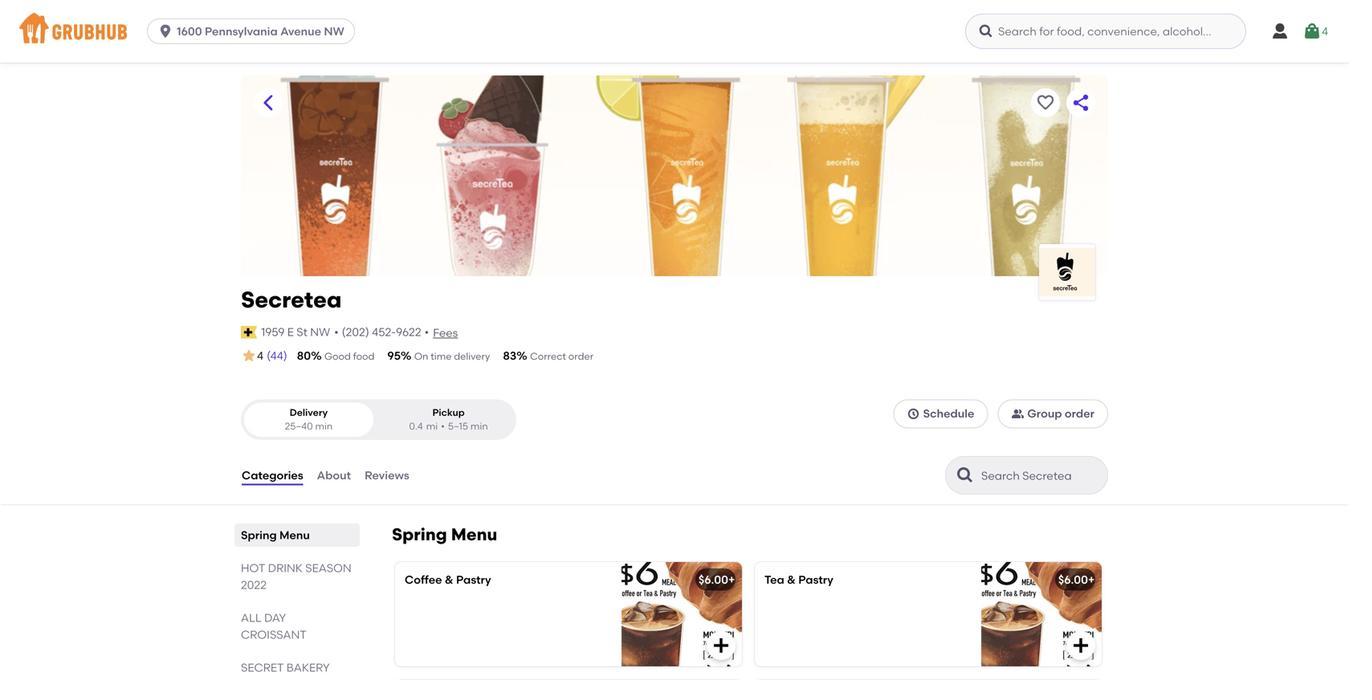 Task type: locate. For each thing, give the bounding box(es) containing it.
2 min from the left
[[471, 421, 488, 432]]

0 horizontal spatial menu
[[280, 529, 310, 542]]

1959
[[261, 325, 285, 339]]

spring up coffee
[[392, 525, 447, 545]]

1 $6.00 from the left
[[699, 573, 729, 587]]

2 pastry from the left
[[799, 573, 834, 587]]

min right 5–15
[[471, 421, 488, 432]]

1959 e st nw button
[[260, 323, 331, 341]]

season
[[305, 562, 352, 575]]

all day croissant
[[241, 611, 307, 642]]

0 horizontal spatial pastry
[[456, 573, 491, 587]]

order right group
[[1065, 407, 1095, 421]]

1600
[[177, 24, 202, 38]]

• right mi
[[441, 421, 445, 432]]

secret bakery
[[241, 661, 330, 675]]

secret
[[241, 661, 284, 675]]

correct
[[530, 351, 566, 362]]

0 horizontal spatial $6.00 +
[[699, 573, 735, 587]]

0 vertical spatial order
[[569, 351, 594, 362]]

menu up the coffee & pastry
[[451, 525, 497, 545]]

delivery
[[454, 351, 490, 362]]

1 min from the left
[[315, 421, 333, 432]]

about
[[317, 469, 351, 482]]

order right correct
[[569, 351, 594, 362]]

0 horizontal spatial order
[[569, 351, 594, 362]]

good food
[[325, 351, 375, 362]]

1 horizontal spatial •
[[425, 325, 429, 339]]

+
[[729, 573, 735, 587], [1088, 573, 1095, 587]]

83
[[503, 349, 517, 363]]

1 horizontal spatial &
[[787, 573, 796, 587]]

menu up drink
[[280, 529, 310, 542]]

• left (202)
[[334, 325, 339, 339]]

schedule button
[[894, 399, 988, 428]]

&
[[445, 573, 454, 587], [787, 573, 796, 587]]

452-
[[372, 325, 396, 339]]

tea & pastry image
[[982, 562, 1102, 667]]

nw right avenue
[[324, 24, 344, 38]]

1600 pennsylvania avenue nw
[[177, 24, 344, 38]]

order for group order
[[1065, 407, 1095, 421]]

spring up hot
[[241, 529, 277, 542]]

2 & from the left
[[787, 573, 796, 587]]

& right tea
[[787, 573, 796, 587]]

4
[[1322, 24, 1329, 38], [257, 349, 264, 363]]

food
[[353, 351, 375, 362]]

0 vertical spatial 4
[[1322, 24, 1329, 38]]

all
[[241, 611, 262, 625]]

spring menu
[[392, 525, 497, 545], [241, 529, 310, 542]]

(44)
[[267, 349, 287, 363]]

$6.00
[[699, 573, 729, 587], [1059, 573, 1088, 587]]

order for correct order
[[569, 351, 594, 362]]

2 $6.00 from the left
[[1059, 573, 1088, 587]]

• right 9622
[[425, 325, 429, 339]]

$6.00 +
[[699, 573, 735, 587], [1059, 573, 1095, 587]]

0 horizontal spatial $6.00
[[699, 573, 729, 587]]

people icon image
[[1012, 407, 1024, 420]]

2 $6.00 + from the left
[[1059, 573, 1095, 587]]

& right coffee
[[445, 573, 454, 587]]

secretea
[[241, 286, 342, 313]]

nw for 1959 e st nw
[[310, 325, 330, 339]]

0 horizontal spatial min
[[315, 421, 333, 432]]

1 pastry from the left
[[456, 573, 491, 587]]

0 vertical spatial nw
[[324, 24, 344, 38]]

nw inside "button"
[[324, 24, 344, 38]]

categories
[[242, 469, 303, 482]]

30–45
[[285, 421, 313, 432]]

Search for food, convenience, alcohol... search field
[[965, 14, 1247, 49]]

day
[[264, 611, 286, 625]]

1 horizontal spatial $6.00
[[1059, 573, 1088, 587]]

•
[[334, 325, 339, 339], [425, 325, 429, 339], [441, 421, 445, 432]]

• (202) 452-9622 • fees
[[334, 325, 458, 340]]

0 horizontal spatial •
[[334, 325, 339, 339]]

reviews
[[365, 469, 409, 482]]

pastry right coffee
[[456, 573, 491, 587]]

nw for 1600 pennsylvania avenue nw
[[324, 24, 344, 38]]

1 $6.00 + from the left
[[699, 573, 735, 587]]

1 vertical spatial 4
[[257, 349, 264, 363]]

1 horizontal spatial min
[[471, 421, 488, 432]]

1 horizontal spatial order
[[1065, 407, 1095, 421]]

1 vertical spatial order
[[1065, 407, 1095, 421]]

pastry
[[456, 573, 491, 587], [799, 573, 834, 587]]

time
[[431, 351, 452, 362]]

0 horizontal spatial &
[[445, 573, 454, 587]]

1 horizontal spatial +
[[1088, 573, 1095, 587]]

1 + from the left
[[729, 573, 735, 587]]

reviews button
[[364, 447, 410, 505]]

fees
[[433, 326, 458, 340]]

order
[[569, 351, 594, 362], [1065, 407, 1095, 421]]

1 horizontal spatial pastry
[[799, 573, 834, 587]]

nw right 'st'
[[310, 325, 330, 339]]

menu
[[451, 525, 497, 545], [280, 529, 310, 542]]

0.4
[[409, 421, 423, 432]]

svg image
[[1271, 22, 1290, 41], [1303, 22, 1322, 41], [158, 23, 174, 39], [978, 23, 994, 39], [712, 636, 731, 655], [1072, 636, 1091, 655]]

• inside pickup 0.4 mi • 5–15 min
[[441, 421, 445, 432]]

1 horizontal spatial $6.00 +
[[1059, 573, 1095, 587]]

pastry right tea
[[799, 573, 834, 587]]

spring menu up drink
[[241, 529, 310, 542]]

order inside button
[[1065, 407, 1095, 421]]

1 vertical spatial nw
[[310, 325, 330, 339]]

hot drink season 2022
[[241, 562, 352, 592]]

5–15
[[448, 421, 468, 432]]

min
[[315, 421, 333, 432], [471, 421, 488, 432]]

0 horizontal spatial 4
[[257, 349, 264, 363]]

nw
[[324, 24, 344, 38], [310, 325, 330, 339]]

2 horizontal spatial •
[[441, 421, 445, 432]]

2 + from the left
[[1088, 573, 1095, 587]]

spring
[[392, 525, 447, 545], [241, 529, 277, 542]]

spring menu up the coffee & pastry
[[392, 525, 497, 545]]

svg image
[[907, 407, 920, 420]]

$6.00 for tea & pastry
[[1059, 573, 1088, 587]]

1 & from the left
[[445, 573, 454, 587]]

group
[[1028, 407, 1062, 421]]

1 horizontal spatial 4
[[1322, 24, 1329, 38]]

nw inside button
[[310, 325, 330, 339]]

0 horizontal spatial +
[[729, 573, 735, 587]]

$6.00 + for coffee & pastry
[[699, 573, 735, 587]]

min down delivery
[[315, 421, 333, 432]]

min inside pickup 0.4 mi • 5–15 min
[[471, 421, 488, 432]]

delivery 30–45 min
[[285, 407, 333, 432]]

caret left icon image
[[259, 93, 278, 112]]

+ for coffee & pastry
[[729, 573, 735, 587]]

save this restaurant button
[[1031, 88, 1060, 117]]

95
[[387, 349, 401, 363]]

option group
[[241, 399, 516, 440]]



Task type: describe. For each thing, give the bounding box(es) containing it.
svg image inside "4" button
[[1303, 22, 1322, 41]]

1959 e st nw
[[261, 325, 330, 339]]

bakery
[[287, 661, 330, 675]]

0 horizontal spatial spring
[[241, 529, 277, 542]]

pastry for coffee & pastry
[[456, 573, 491, 587]]

tea
[[765, 573, 785, 587]]

tea & pastry
[[765, 573, 834, 587]]

1 horizontal spatial menu
[[451, 525, 497, 545]]

4 inside "4" button
[[1322, 24, 1329, 38]]

option group containing delivery 30–45 min
[[241, 399, 516, 440]]

correct order
[[530, 351, 594, 362]]

80
[[297, 349, 311, 363]]

2022
[[241, 578, 267, 592]]

coffee & pastry image
[[622, 562, 742, 667]]

drink
[[268, 562, 303, 575]]

categories button
[[241, 447, 304, 505]]

pastry for tea & pastry
[[799, 573, 834, 587]]

croissant
[[241, 628, 307, 642]]

main navigation navigation
[[0, 0, 1349, 63]]

on time delivery
[[414, 351, 490, 362]]

hot
[[241, 562, 265, 575]]

0 horizontal spatial spring menu
[[241, 529, 310, 542]]

schedule
[[923, 407, 975, 421]]

$6.00 + for tea & pastry
[[1059, 573, 1095, 587]]

on
[[414, 351, 428, 362]]

share icon image
[[1072, 93, 1091, 112]]

(202) 452-9622 button
[[342, 324, 421, 341]]

4 button
[[1303, 17, 1329, 46]]

st
[[297, 325, 308, 339]]

$6.00 for coffee & pastry
[[699, 573, 729, 587]]

pennsylvania
[[205, 24, 278, 38]]

1 horizontal spatial spring
[[392, 525, 447, 545]]

e
[[287, 325, 294, 339]]

& for tea
[[787, 573, 796, 587]]

min inside delivery 30–45 min
[[315, 421, 333, 432]]

fees button
[[432, 324, 459, 342]]

9622
[[396, 325, 421, 339]]

save this restaurant image
[[1036, 93, 1055, 112]]

1 horizontal spatial spring menu
[[392, 525, 497, 545]]

(202)
[[342, 325, 369, 339]]

group order
[[1028, 407, 1095, 421]]

& for coffee
[[445, 573, 454, 587]]

delivery
[[290, 407, 328, 418]]

+ for tea & pastry
[[1088, 573, 1095, 587]]

svg image inside 1600 pennsylvania avenue nw "button"
[[158, 23, 174, 39]]

pickup 0.4 mi • 5–15 min
[[409, 407, 488, 432]]

avenue
[[280, 24, 321, 38]]

star icon image
[[241, 348, 257, 364]]

pickup
[[433, 407, 465, 418]]

coffee & pastry
[[405, 573, 491, 587]]

secretea logo image
[[1039, 248, 1096, 296]]

good
[[325, 351, 351, 362]]

group order button
[[998, 399, 1108, 428]]

about button
[[316, 447, 352, 505]]

mi
[[426, 421, 438, 432]]

subscription pass image
[[241, 326, 257, 339]]

search icon image
[[956, 466, 975, 485]]

Search Secretea search field
[[980, 468, 1103, 484]]

1600 pennsylvania avenue nw button
[[147, 18, 361, 44]]

coffee
[[405, 573, 442, 587]]



Task type: vqa. For each thing, say whether or not it's contained in the screenshot.
MENU to the right
yes



